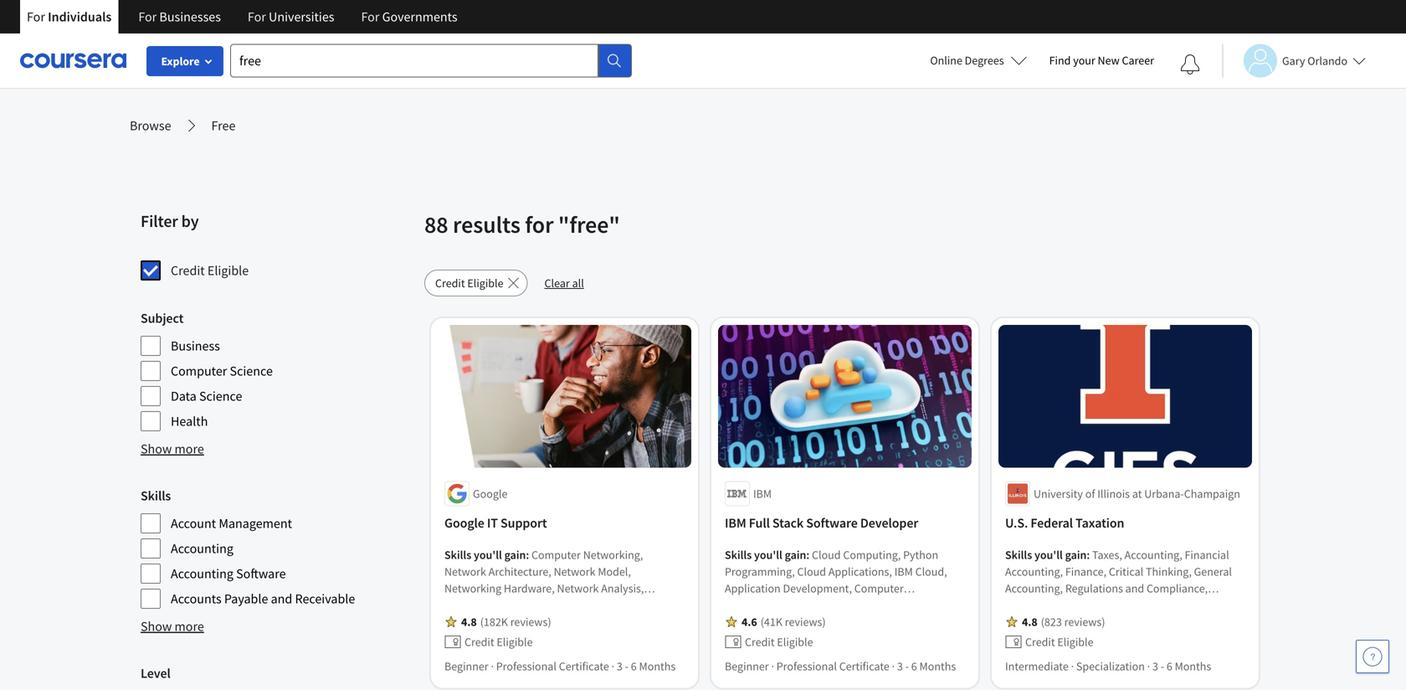 Task type: vqa. For each thing, say whether or not it's contained in the screenshot.
Testimonials
no



Task type: locate. For each thing, give the bounding box(es) containing it.
beginner down 4.6 on the right bottom of the page
[[725, 659, 769, 674]]

: for support
[[526, 547, 529, 562]]

find your new career link
[[1042, 50, 1163, 71]]

1 certificate from the left
[[559, 659, 610, 674]]

1 4.8 from the left
[[461, 614, 477, 629]]

clear all button
[[535, 270, 594, 296]]

credit down 88
[[435, 276, 465, 291]]

1 vertical spatial show more button
[[141, 616, 204, 636]]

business
[[171, 338, 220, 354]]

1 beginner · professional certificate · 3 - 6 months from the left
[[445, 659, 676, 674]]

eligible down accepted
[[1058, 634, 1094, 649]]

career
[[1123, 53, 1155, 68]]

0 vertical spatial show more
[[141, 441, 204, 457]]

beginner
[[445, 659, 489, 674], [725, 659, 769, 674]]

accounting inside taxes, accounting, financial accounting, finance, critical thinking, general accounting, regulations and compliance, financial analysis, corporate accouting, generally accepted accounting principles (gaap), problem solving, benefits
[[1102, 614, 1157, 629]]

businesses
[[159, 8, 221, 25]]

0 horizontal spatial months
[[639, 659, 676, 674]]

and inside taxes, accounting, financial accounting, finance, critical thinking, general accounting, regulations and compliance, financial analysis, corporate accouting, generally accepted accounting principles (gaap), problem solving, benefits
[[1126, 581, 1145, 596]]

1 vertical spatial software
[[236, 565, 286, 582]]

3 for from the left
[[248, 8, 266, 25]]

certificate for ibm full stack software developer
[[840, 659, 890, 674]]

1 show more from the top
[[141, 441, 204, 457]]

and down critical
[[1126, 581, 1145, 596]]

for for governments
[[361, 8, 380, 25]]

1 horizontal spatial skills you'll gain :
[[725, 547, 812, 562]]

gain down stack
[[785, 547, 807, 562]]

1 vertical spatial ibm
[[725, 515, 747, 531]]

you'll down it
[[474, 547, 502, 562]]

u.s.
[[1006, 515, 1029, 531]]

2 horizontal spatial -
[[1161, 659, 1165, 674]]

skills you'll gain : down it
[[445, 547, 532, 562]]

eligible down the 4.8 (182k reviews)
[[497, 634, 533, 649]]

2 · from the left
[[612, 659, 615, 674]]

0 vertical spatial google
[[473, 486, 508, 501]]

2 reviews) from the left
[[785, 614, 826, 629]]

skills you'll gain : down full
[[725, 547, 812, 562]]

skills you'll gain : for it
[[445, 547, 532, 562]]

2 vertical spatial accounting,
[[1006, 581, 1064, 596]]

2 : from the left
[[807, 547, 810, 562]]

6 for ibm full stack software developer
[[912, 659, 918, 674]]

benefits
[[1131, 631, 1171, 646]]

show more button
[[141, 439, 204, 459], [141, 616, 204, 636]]

gain for stack
[[785, 547, 807, 562]]

you'll
[[474, 547, 502, 562], [755, 547, 783, 562], [1035, 547, 1063, 562]]

1 vertical spatial show
[[141, 618, 172, 635]]

2 show from the top
[[141, 618, 172, 635]]

2 horizontal spatial gain
[[1066, 547, 1087, 562]]

What do you want to learn? text field
[[230, 44, 599, 77]]

1 vertical spatial financial
[[1006, 598, 1050, 613]]

beginner · professional certificate · 3 - 6 months down 4.6 (41k reviews)
[[725, 659, 957, 674]]

management
[[219, 515, 292, 532]]

2 vertical spatial accounting
[[1102, 614, 1157, 629]]

credit eligible down (182k
[[465, 634, 533, 649]]

data
[[171, 388, 197, 405]]

specialization
[[1077, 659, 1146, 674]]

software right stack
[[807, 515, 858, 531]]

0 horizontal spatial certificate
[[559, 659, 610, 674]]

google
[[473, 486, 508, 501], [445, 515, 485, 531]]

2 horizontal spatial you'll
[[1035, 547, 1063, 562]]

1 - from the left
[[625, 659, 629, 674]]

2 show more from the top
[[141, 618, 204, 635]]

full
[[749, 515, 770, 531]]

2 show more button from the top
[[141, 616, 204, 636]]

credit for u.s. federal taxation
[[1026, 634, 1056, 649]]

2 horizontal spatial 3
[[1153, 659, 1159, 674]]

financial up generally
[[1006, 598, 1050, 613]]

beginner down (182k
[[445, 659, 489, 674]]

show
[[141, 441, 172, 457], [141, 618, 172, 635]]

-
[[625, 659, 629, 674], [906, 659, 910, 674], [1161, 659, 1165, 674]]

show for accounts payable and receivable
[[141, 618, 172, 635]]

show more
[[141, 441, 204, 457], [141, 618, 204, 635]]

google up it
[[473, 486, 508, 501]]

professional down 4.6 (41k reviews)
[[777, 659, 837, 674]]

6
[[631, 659, 637, 674], [912, 659, 918, 674], [1167, 659, 1173, 674]]

accepted
[[1055, 614, 1099, 629]]

urbana-
[[1145, 486, 1185, 501]]

science
[[230, 363, 273, 379], [199, 388, 242, 405]]

0 vertical spatial ibm
[[754, 486, 772, 501]]

accounting down account
[[171, 540, 234, 557]]

1 horizontal spatial beginner
[[725, 659, 769, 674]]

1 horizontal spatial gain
[[785, 547, 807, 562]]

0 horizontal spatial and
[[271, 590, 293, 607]]

it
[[487, 515, 498, 531]]

skills you'll gain : down federal
[[1006, 547, 1093, 562]]

eligible down 4.6 (41k reviews)
[[778, 634, 814, 649]]

0 vertical spatial accounting
[[171, 540, 234, 557]]

1 show more button from the top
[[141, 439, 204, 459]]

science up data science
[[230, 363, 273, 379]]

1 vertical spatial google
[[445, 515, 485, 531]]

your
[[1074, 53, 1096, 68]]

2 3 from the left
[[898, 659, 904, 674]]

1 you'll from the left
[[474, 547, 502, 562]]

beginner · professional certificate · 3 - 6 months for support
[[445, 659, 676, 674]]

1 beginner from the left
[[445, 659, 489, 674]]

gary orlando button
[[1223, 44, 1367, 77]]

eligible down results
[[468, 276, 504, 291]]

skills inside group
[[141, 487, 171, 504]]

2 beginner · professional certificate · 3 - 6 months from the left
[[725, 659, 957, 674]]

accounting down the corporate on the bottom of page
[[1102, 614, 1157, 629]]

skills up account
[[141, 487, 171, 504]]

3 for ibm full stack software developer
[[898, 659, 904, 674]]

1 vertical spatial science
[[199, 388, 242, 405]]

taxation
[[1076, 515, 1125, 531]]

1 vertical spatial show more
[[141, 618, 204, 635]]

1 vertical spatial accounting
[[171, 565, 234, 582]]

1 gain from the left
[[505, 547, 526, 562]]

2 4.8 from the left
[[1023, 614, 1038, 629]]

3 6 from the left
[[1167, 659, 1173, 674]]

0 horizontal spatial beginner
[[445, 659, 489, 674]]

for businesses
[[138, 8, 221, 25]]

at
[[1133, 486, 1143, 501]]

1 horizontal spatial professional
[[777, 659, 837, 674]]

level
[[141, 665, 171, 682]]

3 : from the left
[[1087, 547, 1091, 562]]

for left individuals
[[27, 8, 45, 25]]

3 you'll from the left
[[1035, 547, 1063, 562]]

ibm for ibm full stack software developer
[[725, 515, 747, 531]]

credit for ibm full stack software developer
[[745, 634, 775, 649]]

0 horizontal spatial beginner · professional certificate · 3 - 6 months
[[445, 659, 676, 674]]

2 beginner from the left
[[725, 659, 769, 674]]

2 gain from the left
[[785, 547, 807, 562]]

eligible for google it support
[[497, 634, 533, 649]]

data science
[[171, 388, 242, 405]]

credit eligible button
[[425, 270, 528, 296]]

0 vertical spatial science
[[230, 363, 273, 379]]

show more button down accounts
[[141, 616, 204, 636]]

- for google it support
[[625, 659, 629, 674]]

show more button down health
[[141, 439, 204, 459]]

eligible for u.s. federal taxation
[[1058, 634, 1094, 649]]

2 horizontal spatial months
[[1176, 659, 1212, 674]]

: up finance,
[[1087, 547, 1091, 562]]

2 - from the left
[[906, 659, 910, 674]]

credit eligible down by
[[171, 262, 249, 279]]

1 3 from the left
[[617, 659, 623, 674]]

taxes,
[[1093, 547, 1123, 562]]

for for individuals
[[27, 8, 45, 25]]

for for businesses
[[138, 8, 157, 25]]

you'll down full
[[755, 547, 783, 562]]

skills down full
[[725, 547, 752, 562]]

for left governments
[[361, 8, 380, 25]]

and right payable
[[271, 590, 293, 607]]

financial up general
[[1185, 547, 1230, 562]]

software
[[807, 515, 858, 531], [236, 565, 286, 582]]

credit eligible inside button
[[435, 276, 504, 291]]

eligible for ibm full stack software developer
[[778, 634, 814, 649]]

1 horizontal spatial 4.8
[[1023, 614, 1038, 629]]

4.8 left (182k
[[461, 614, 477, 629]]

2 horizontal spatial reviews)
[[1065, 614, 1106, 629]]

2 for from the left
[[138, 8, 157, 25]]

subject group
[[141, 308, 415, 432]]

credit eligible for google it support
[[465, 634, 533, 649]]

reviews) down analysis,
[[1065, 614, 1106, 629]]

2 horizontal spatial :
[[1087, 547, 1091, 562]]

0 horizontal spatial 3
[[617, 659, 623, 674]]

gain up finance,
[[1066, 547, 1087, 562]]

and
[[1126, 581, 1145, 596], [271, 590, 293, 607]]

0 horizontal spatial reviews)
[[511, 614, 552, 629]]

show more down health
[[141, 441, 204, 457]]

0 horizontal spatial skills you'll gain :
[[445, 547, 532, 562]]

ibm
[[754, 486, 772, 501], [725, 515, 747, 531]]

0 horizontal spatial -
[[625, 659, 629, 674]]

beginner · professional certificate · 3 - 6 months
[[445, 659, 676, 674], [725, 659, 957, 674]]

months for ibm full stack software developer
[[920, 659, 957, 674]]

1 skills you'll gain : from the left
[[445, 547, 532, 562]]

gain down support
[[505, 547, 526, 562]]

1 horizontal spatial -
[[906, 659, 910, 674]]

for left universities
[[248, 8, 266, 25]]

88 results for "free"
[[425, 210, 620, 239]]

None search field
[[230, 44, 632, 77]]

1 horizontal spatial and
[[1126, 581, 1145, 596]]

skills down "google it support" at the left of page
[[445, 547, 472, 562]]

eligible
[[208, 262, 249, 279], [468, 276, 504, 291], [497, 634, 533, 649], [778, 634, 814, 649], [1058, 634, 1094, 649]]

2 horizontal spatial skills you'll gain :
[[1006, 547, 1093, 562]]

accounts payable and receivable
[[171, 590, 355, 607]]

1 horizontal spatial :
[[807, 547, 810, 562]]

1 6 from the left
[[631, 659, 637, 674]]

beginner · professional certificate · 3 - 6 months down the 4.8 (182k reviews)
[[445, 659, 676, 674]]

1 horizontal spatial ibm
[[754, 486, 772, 501]]

0 horizontal spatial 4.8
[[461, 614, 477, 629]]

show down health
[[141, 441, 172, 457]]

0 vertical spatial show more button
[[141, 439, 204, 459]]

1 horizontal spatial reviews)
[[785, 614, 826, 629]]

0 horizontal spatial professional
[[496, 659, 557, 674]]

clear all
[[545, 276, 584, 291]]

0 horizontal spatial 6
[[631, 659, 637, 674]]

1 show from the top
[[141, 441, 172, 457]]

credit down (823
[[1026, 634, 1056, 649]]

1 horizontal spatial 6
[[912, 659, 918, 674]]

0 horizontal spatial gain
[[505, 547, 526, 562]]

1 horizontal spatial you'll
[[755, 547, 783, 562]]

software inside the skills group
[[236, 565, 286, 582]]

google left it
[[445, 515, 485, 531]]

ibm full stack software developer link
[[725, 513, 966, 533]]

for governments
[[361, 8, 458, 25]]

you'll down federal
[[1035, 547, 1063, 562]]

1 : from the left
[[526, 547, 529, 562]]

generally
[[1006, 614, 1052, 629]]

computer
[[171, 363, 227, 379]]

4.8
[[461, 614, 477, 629], [1023, 614, 1038, 629]]

1 horizontal spatial 3
[[898, 659, 904, 674]]

credit eligible down 4.6 (41k reviews)
[[745, 634, 814, 649]]

0 vertical spatial software
[[807, 515, 858, 531]]

science down computer science
[[199, 388, 242, 405]]

ibm up full
[[754, 486, 772, 501]]

ibm left full
[[725, 515, 747, 531]]

3 reviews) from the left
[[1065, 614, 1106, 629]]

(823
[[1042, 614, 1063, 629]]

reviews)
[[511, 614, 552, 629], [785, 614, 826, 629], [1065, 614, 1106, 629]]

reviews) right (182k
[[511, 614, 552, 629]]

reviews) right (41k in the bottom of the page
[[785, 614, 826, 629]]

4 · from the left
[[892, 659, 895, 674]]

4 for from the left
[[361, 8, 380, 25]]

3 months from the left
[[1176, 659, 1212, 674]]

find your new career
[[1050, 53, 1155, 68]]

2 skills you'll gain : from the left
[[725, 547, 812, 562]]

2 horizontal spatial 6
[[1167, 659, 1173, 674]]

science for computer science
[[230, 363, 273, 379]]

1 for from the left
[[27, 8, 45, 25]]

accounting for accounting software
[[171, 565, 234, 582]]

credit down (182k
[[465, 634, 495, 649]]

credit down by
[[171, 262, 205, 279]]

2 professional from the left
[[777, 659, 837, 674]]

for left 'businesses'
[[138, 8, 157, 25]]

credit eligible down 4.8 (823 reviews)
[[1026, 634, 1094, 649]]

skills
[[141, 487, 171, 504], [445, 547, 472, 562], [725, 547, 752, 562], [1006, 547, 1033, 562]]

1 horizontal spatial beginner · professional certificate · 3 - 6 months
[[725, 659, 957, 674]]

gain
[[505, 547, 526, 562], [785, 547, 807, 562], [1066, 547, 1087, 562]]

0 vertical spatial show
[[141, 441, 172, 457]]

: down support
[[526, 547, 529, 562]]

show up level
[[141, 618, 172, 635]]

2 you'll from the left
[[755, 547, 783, 562]]

more down accounts
[[175, 618, 204, 635]]

accounting,
[[1125, 547, 1183, 562], [1006, 564, 1064, 579], [1006, 581, 1064, 596]]

: down ibm full stack software developer
[[807, 547, 810, 562]]

0 horizontal spatial software
[[236, 565, 286, 582]]

6 for google it support
[[631, 659, 637, 674]]

1 vertical spatial more
[[175, 618, 204, 635]]

2 more from the top
[[175, 618, 204, 635]]

3 for google it support
[[617, 659, 623, 674]]

credit down 4.6 on the right bottom of the page
[[745, 634, 775, 649]]

more down health
[[175, 441, 204, 457]]

0 horizontal spatial financial
[[1006, 598, 1050, 613]]

finance,
[[1066, 564, 1107, 579]]

accounting up accounts
[[171, 565, 234, 582]]

1 reviews) from the left
[[511, 614, 552, 629]]

4.6 (41k reviews)
[[742, 614, 826, 629]]

4.8 up (gaap), on the bottom of the page
[[1023, 614, 1038, 629]]

principles
[[1159, 614, 1207, 629]]

skills you'll gain :
[[445, 547, 532, 562], [725, 547, 812, 562], [1006, 547, 1093, 562]]

·
[[491, 659, 494, 674], [612, 659, 615, 674], [772, 659, 775, 674], [892, 659, 895, 674], [1072, 659, 1075, 674], [1148, 659, 1151, 674]]

1 horizontal spatial months
[[920, 659, 957, 674]]

software up accounts payable and receivable
[[236, 565, 286, 582]]

1 more from the top
[[175, 441, 204, 457]]

5 · from the left
[[1072, 659, 1075, 674]]

2 months from the left
[[920, 659, 957, 674]]

financial
[[1185, 547, 1230, 562], [1006, 598, 1050, 613]]

credit eligible down results
[[435, 276, 504, 291]]

1 horizontal spatial certificate
[[840, 659, 890, 674]]

google for google it support
[[445, 515, 485, 531]]

federal
[[1031, 515, 1074, 531]]

0 horizontal spatial :
[[526, 547, 529, 562]]

1 professional from the left
[[496, 659, 557, 674]]

3 - from the left
[[1161, 659, 1165, 674]]

professional down the 4.8 (182k reviews)
[[496, 659, 557, 674]]

1 months from the left
[[639, 659, 676, 674]]

2 certificate from the left
[[840, 659, 890, 674]]

credit eligible for ibm full stack software developer
[[745, 634, 814, 649]]

all
[[572, 276, 584, 291]]

0 horizontal spatial ibm
[[725, 515, 747, 531]]

0 vertical spatial more
[[175, 441, 204, 457]]

0 horizontal spatial you'll
[[474, 547, 502, 562]]

accouting,
[[1149, 598, 1201, 613]]

3 gain from the left
[[1066, 547, 1087, 562]]

eligible inside button
[[468, 276, 504, 291]]

online
[[931, 53, 963, 68]]

show more down accounts
[[141, 618, 204, 635]]

0 vertical spatial financial
[[1185, 547, 1230, 562]]

2 6 from the left
[[912, 659, 918, 674]]

for
[[27, 8, 45, 25], [138, 8, 157, 25], [248, 8, 266, 25], [361, 8, 380, 25]]



Task type: describe. For each thing, give the bounding box(es) containing it.
1 horizontal spatial financial
[[1185, 547, 1230, 562]]

stack
[[773, 515, 804, 531]]

free
[[212, 117, 236, 134]]

intermediate · specialization · 3 - 6 months
[[1006, 659, 1212, 674]]

skills down the u.s. on the bottom of the page
[[1006, 547, 1033, 562]]

explore
[[161, 54, 200, 69]]

science for data science
[[199, 388, 242, 405]]

google it support link
[[445, 513, 685, 533]]

taxes, accounting, financial accounting, finance, critical thinking, general accounting, regulations and compliance, financial analysis, corporate accouting, generally accepted accounting principles (gaap), problem solving, benefits
[[1006, 547, 1233, 646]]

gain for support
[[505, 547, 526, 562]]

explore button
[[147, 46, 224, 76]]

results
[[453, 210, 521, 239]]

0 vertical spatial accounting,
[[1125, 547, 1183, 562]]

(182k
[[480, 614, 508, 629]]

3 · from the left
[[772, 659, 775, 674]]

payable
[[224, 590, 268, 607]]

universities
[[269, 8, 335, 25]]

general
[[1195, 564, 1233, 579]]

(41k
[[761, 614, 783, 629]]

4.8 for google
[[461, 614, 477, 629]]

u.s. federal taxation
[[1006, 515, 1125, 531]]

credit eligible for u.s. federal taxation
[[1026, 634, 1094, 649]]

reviews) for stack
[[785, 614, 826, 629]]

reviews) for support
[[511, 614, 552, 629]]

eligible up business
[[208, 262, 249, 279]]

88
[[425, 210, 449, 239]]

1 vertical spatial accounting,
[[1006, 564, 1064, 579]]

degrees
[[965, 53, 1005, 68]]

thinking,
[[1147, 564, 1192, 579]]

beginner for ibm
[[725, 659, 769, 674]]

- for ibm full stack software developer
[[906, 659, 910, 674]]

beginner for google
[[445, 659, 489, 674]]

credit inside button
[[435, 276, 465, 291]]

problem
[[1045, 631, 1087, 646]]

4.8 for u.s.
[[1023, 614, 1038, 629]]

find
[[1050, 53, 1072, 68]]

professional for stack
[[777, 659, 837, 674]]

solving,
[[1089, 631, 1128, 646]]

skills group
[[141, 486, 415, 610]]

"free"
[[559, 210, 620, 239]]

accounting software
[[171, 565, 286, 582]]

months for google it support
[[639, 659, 676, 674]]

professional for support
[[496, 659, 557, 674]]

3 skills you'll gain : from the left
[[1006, 547, 1093, 562]]

3 3 from the left
[[1153, 659, 1159, 674]]

you'll for it
[[474, 547, 502, 562]]

ibm for ibm
[[754, 486, 772, 501]]

online degrees
[[931, 53, 1005, 68]]

of
[[1086, 486, 1096, 501]]

ibm full stack software developer
[[725, 515, 919, 531]]

regulations
[[1066, 581, 1124, 596]]

more for accounts payable and receivable
[[175, 618, 204, 635]]

governments
[[382, 8, 458, 25]]

orlando
[[1308, 53, 1348, 68]]

illinois
[[1098, 486, 1131, 501]]

for for universities
[[248, 8, 266, 25]]

and inside the skills group
[[271, 590, 293, 607]]

new
[[1098, 53, 1120, 68]]

4.8 (823 reviews)
[[1023, 614, 1106, 629]]

show more for accounts payable and receivable
[[141, 618, 204, 635]]

show more button for health
[[141, 439, 204, 459]]

account management
[[171, 515, 292, 532]]

developer
[[861, 515, 919, 531]]

beginner · professional certificate · 3 - 6 months for stack
[[725, 659, 957, 674]]

browse link
[[130, 116, 171, 136]]

help center image
[[1363, 647, 1384, 667]]

google for google
[[473, 486, 508, 501]]

reviews) for taxation
[[1065, 614, 1106, 629]]

clear
[[545, 276, 570, 291]]

accounts
[[171, 590, 222, 607]]

support
[[501, 515, 547, 531]]

analysis,
[[1053, 598, 1096, 613]]

browse
[[130, 117, 171, 134]]

1 horizontal spatial software
[[807, 515, 858, 531]]

coursera image
[[20, 47, 126, 74]]

for individuals
[[27, 8, 112, 25]]

university of illinois at urbana-champaign
[[1034, 486, 1241, 501]]

gary
[[1283, 53, 1306, 68]]

subject
[[141, 310, 184, 327]]

more for health
[[175, 441, 204, 457]]

credit for google it support
[[465, 634, 495, 649]]

for
[[525, 210, 554, 239]]

4.8 (182k reviews)
[[461, 614, 552, 629]]

show more button for accounts payable and receivable
[[141, 616, 204, 636]]

computer science
[[171, 363, 273, 379]]

google it support
[[445, 515, 547, 531]]

6 · from the left
[[1148, 659, 1151, 674]]

certificate for google it support
[[559, 659, 610, 674]]

show notifications image
[[1181, 54, 1201, 75]]

you'll for full
[[755, 547, 783, 562]]

accounting for accounting
[[171, 540, 234, 557]]

champaign
[[1185, 486, 1241, 501]]

4.6
[[742, 614, 758, 629]]

online degrees button
[[917, 42, 1042, 79]]

critical
[[1110, 564, 1144, 579]]

show for health
[[141, 441, 172, 457]]

show more for health
[[141, 441, 204, 457]]

receivable
[[295, 590, 355, 607]]

: for stack
[[807, 547, 810, 562]]

university
[[1034, 486, 1084, 501]]

filter
[[141, 211, 178, 232]]

intermediate
[[1006, 659, 1069, 674]]

for universities
[[248, 8, 335, 25]]

u.s. federal taxation link
[[1006, 513, 1246, 533]]

account
[[171, 515, 216, 532]]

gary orlando
[[1283, 53, 1348, 68]]

compliance,
[[1147, 581, 1209, 596]]

(gaap),
[[1006, 631, 1042, 646]]

banner navigation
[[13, 0, 471, 33]]

1 · from the left
[[491, 659, 494, 674]]

corporate
[[1098, 598, 1147, 613]]

filter by
[[141, 211, 199, 232]]

individuals
[[48, 8, 112, 25]]

skills you'll gain : for full
[[725, 547, 812, 562]]

health
[[171, 413, 208, 430]]

by
[[181, 211, 199, 232]]



